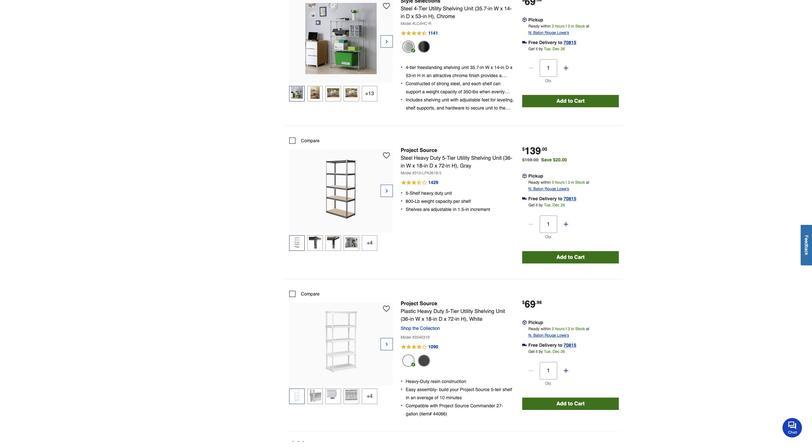 Task type: locate. For each thing, give the bounding box(es) containing it.
with up 44066)
[[430, 403, 438, 408]]

utility up 'gray'
[[457, 155, 470, 161]]

0 vertical spatial 53-
[[415, 13, 423, 19]]

1 vertical spatial 53-
[[406, 73, 412, 78]]

add for steel heavy duty 5-tier utility shelving unit (36- in w x 18-in d x 72-in h), gray
[[557, 255, 567, 260]]

3 add from the top
[[557, 401, 567, 407]]

2 horizontal spatial h),
[[461, 317, 468, 322]]

utility for project source steel heavy duty 5-tier utility shelving unit (36- in w x 18-in d x 72-in h), gray model # 310-lpa3618-5
[[457, 155, 470, 161]]

ready within 3 hours | 3 in stock at n. baton rouge lowe's for plastic heavy duty 5-tier utility shelving unit (36-in w x 18-in d x 72-in h), white
[[528, 327, 589, 338]]

4- inside steel 4-tier utility shelving unit (35.7-in w x 14- in d x 53-in h), chrome
[[414, 6, 419, 12]]

project up "310-"
[[401, 148, 418, 153]]

$ left ".98"
[[522, 300, 525, 305]]

1 dec from the top
[[553, 47, 560, 51]]

chevron right image
[[384, 38, 389, 45], [384, 188, 389, 194], [384, 341, 389, 348]]

shelf
[[410, 191, 420, 196]]

0 vertical spatial the
[[499, 105, 506, 111]]

unit inside project source plastic heavy duty 5-tier utility shelving unit (36-in w x 18-in d x 72-in h), white
[[496, 309, 505, 315]]

get it by tue, dec 26 for steel heavy duty 5-tier utility shelving unit (36- in w x 18-in d x 72-in h), gray
[[528, 203, 565, 208]]

feet up hardware
[[451, 97, 459, 103]]

compare
[[301, 138, 320, 143], [301, 292, 320, 297]]

n. for steel heavy duty 5-tier utility shelving unit (36- in w x 18-in d x 72-in h), gray
[[528, 187, 532, 191]]

3 hours from the top
[[555, 327, 565, 331]]

e up 'b'
[[804, 241, 809, 243]]

tier
[[419, 6, 427, 12], [447, 155, 456, 161], [450, 309, 459, 315]]

1 70815 from the top
[[564, 40, 576, 45]]

at
[[586, 24, 589, 28], [586, 180, 589, 185], [586, 327, 589, 331]]

an inside • 4-tier freestanding shelving unit 35.7-in w x 14-in d x 53-in h in an attractive chrome finish provides a classy look
[[427, 73, 432, 78]]

hours for steel heavy duty 5-tier utility shelving unit (36- in w x 18-in d x 72-in h), gray
[[555, 180, 565, 185]]

1 vertical spatial and
[[437, 105, 444, 111]]

stock
[[575, 24, 585, 28], [575, 180, 585, 185], [575, 327, 585, 331]]

2 vertical spatial dec
[[553, 350, 560, 354]]

steel 4-tier utility shelving unit (35.7-in w x 14- in d x 53-in h), chrome link
[[401, 0, 514, 20]]

+4 for plastic heavy duty 5-tier utility shelving unit (36-in w x 18-in d x 72-in h), white
[[367, 394, 373, 400]]

shelving inside • 4-tier freestanding shelving unit 35.7-in w x 14-in d x 53-in h in an attractive chrome finish provides a classy look
[[444, 65, 460, 70]]

unit
[[464, 6, 473, 12], [492, 155, 502, 161], [496, 309, 505, 315]]

2 vertical spatial within
[[541, 327, 551, 331]]

shelving up chrome
[[443, 6, 463, 12]]

1 vertical spatial utility
[[457, 155, 470, 161]]

$
[[522, 147, 525, 152], [522, 300, 525, 305]]

project up plastic
[[401, 301, 418, 307]]

3 dec from the top
[[553, 350, 560, 354]]

within for steel 4-tier utility shelving unit (35.7-in w x 14- in d x 53-in h), chrome
[[541, 24, 551, 28]]

$ inside $ 139 .00
[[522, 147, 525, 152]]

0 horizontal spatial feet
[[451, 97, 459, 103]]

tier inside project source plastic heavy duty 5-tier utility shelving unit (36-in w x 18-in d x 72-in h), white
[[450, 309, 459, 315]]

1 vertical spatial compare
[[301, 292, 320, 297]]

3 within from the top
[[541, 327, 551, 331]]

3 ready from the top
[[528, 327, 540, 331]]

2 add from the top
[[557, 255, 567, 260]]

14- right (35.7-
[[504, 6, 512, 12]]

2 heart outline image from the top
[[383, 152, 390, 159]]

an down freestanding
[[427, 73, 432, 78]]

white
[[469, 317, 483, 322]]

1 vertical spatial $
[[522, 300, 525, 305]]

2 vertical spatial chevron right image
[[384, 341, 389, 348]]

| for steel 4-tier utility shelving unit (35.7-in w x 14- in d x 53-in h), chrome
[[566, 24, 567, 28]]

unit up hardware
[[442, 97, 449, 103]]

of left 350-
[[458, 89, 462, 94]]

+4 button
[[362, 235, 378, 251], [362, 389, 378, 404]]

(36- inside project source steel heavy duty 5-tier utility shelving unit (36- in w x 18-in d x 72-in h), gray model # 310-lpa3618-5
[[503, 155, 512, 161]]

1 vertical spatial free
[[528, 196, 538, 201]]

0 vertical spatial and
[[463, 81, 470, 86]]

2 qty. from the top
[[545, 235, 552, 239]]

53- for tier
[[415, 13, 423, 19]]

unit down for
[[486, 105, 493, 111]]

duty for plastic
[[434, 309, 444, 315]]

stock for steel heavy duty 5-tier utility shelving unit (36- in w x 18-in d x 72-in h), gray
[[575, 180, 585, 185]]

2 tue, from the top
[[544, 203, 552, 208]]

lbs
[[473, 89, 478, 94]]

1 pickup from the top
[[528, 17, 543, 22]]

2 get from the top
[[528, 203, 535, 208]]

weight down heavy
[[421, 199, 434, 204]]

0 vertical spatial pickup image
[[522, 17, 527, 22]]

duty up assembly-
[[420, 379, 429, 384]]

shelf down the provides
[[482, 81, 492, 86]]

shelf right teir
[[503, 387, 512, 392]]

freestanding
[[417, 65, 442, 70]]

# up "4.5 stars" image
[[412, 21, 415, 26]]

n. baton rouge lowe's button for steel heavy duty 5-tier utility shelving unit (36- in w x 18-in d x 72-in h), gray
[[528, 186, 569, 192]]

a inside f e e d b a c k button
[[804, 248, 809, 251]]

duty up lpa3618-
[[430, 155, 441, 161]]

shelf inside • constructed of strong steel, and each shelf can support a weight capacity of 350-lbs when evenly distributed on leveling feet
[[482, 81, 492, 86]]

2 vertical spatial at
[[586, 327, 589, 331]]

add to cart for plastic heavy duty 5-tier utility shelving unit (36-in w x 18-in d x 72-in h), white
[[557, 401, 585, 407]]

1 vertical spatial 18-
[[426, 317, 433, 322]]

(35.7-
[[475, 6, 488, 12]]

3 model from the top
[[401, 335, 411, 340]]

the
[[499, 105, 506, 111], [413, 326, 419, 331]]

2 add to cart from the top
[[557, 255, 585, 260]]

tue,
[[544, 47, 552, 51], [544, 203, 552, 208], [544, 350, 552, 354]]

• left classy
[[401, 81, 403, 87]]

53- up classy
[[406, 73, 412, 78]]

1 vertical spatial h),
[[452, 163, 459, 169]]

|
[[566, 24, 567, 28], [566, 180, 567, 185], [566, 327, 567, 331]]

with inside • heavy-duty resin construction • easy assembly- build your project source 5-teir shelf in an average of 10 minutes • compatible with project source commander 27- gallon (item# 44066)
[[430, 403, 438, 408]]

1 vertical spatial +4
[[367, 394, 373, 400]]

tier inside project source steel heavy duty 5-tier utility shelving unit (36- in w x 18-in d x 72-in h), gray model # 310-lpa3618-5
[[447, 155, 456, 161]]

source inside project source plastic heavy duty 5-tier utility shelving unit (36-in w x 18-in d x 72-in h), white
[[420, 301, 437, 307]]

e up d
[[804, 238, 809, 241]]

• left shelf
[[401, 190, 403, 196]]

the down leveling,
[[499, 105, 506, 111]]

was price $159.00 element
[[522, 156, 541, 162]]

2 vertical spatial cart
[[574, 401, 585, 407]]

14- inside steel 4-tier utility shelving unit (35.7-in w x 14- in d x 53-in h), chrome
[[504, 6, 512, 12]]

get for steel 4-tier utility shelving unit (35.7-in w x 14- in d x 53-in h), chrome
[[528, 47, 535, 51]]

actual price $69.98 element containing 69
[[522, 299, 542, 310]]

53-
[[415, 13, 423, 19], [406, 73, 412, 78]]

in inside • heavy-duty resin construction • easy assembly- build your project source 5-teir shelf in an average of 10 minutes • compatible with project source commander 27- gallon (item# 44066)
[[406, 395, 409, 400]]

a down look
[[422, 89, 425, 94]]

139
[[525, 145, 541, 157]]

35.7-
[[470, 65, 480, 70]]

qty. for plastic heavy duty 5-tier utility shelving unit (36-in w x 18-in d x 72-in h), white
[[545, 381, 552, 386]]

53- up lc4hc-
[[415, 13, 423, 19]]

2 steel from the top
[[401, 155, 413, 161]]

3 it from the top
[[536, 350, 538, 354]]

2 add to cart button from the top
[[522, 251, 619, 264]]

the inside • includes shelving unit with adjustable feet for leveling, shelf supports, and hardware to secure unit to the wall if you so desire
[[499, 105, 506, 111]]

2 gallery item 0 image from the top
[[305, 152, 377, 224]]

pickup image
[[522, 17, 527, 22], [522, 320, 527, 325]]

1 steel from the top
[[401, 6, 413, 12]]

w inside project source plastic heavy duty 5-tier utility shelving unit (36-in w x 18-in d x 72-in h), white
[[415, 317, 420, 322]]

supports,
[[417, 105, 435, 111]]

53- for tier
[[406, 73, 412, 78]]

0 vertical spatial dec
[[553, 47, 560, 51]]

0 horizontal spatial an
[[411, 395, 416, 400]]

0 vertical spatial 70815
[[564, 40, 576, 45]]

capacity inside • constructed of strong steel, and each shelf can support a weight capacity of 350-lbs when evenly distributed on leveling feet
[[440, 89, 457, 94]]

0 vertical spatial 72-
[[439, 163, 446, 169]]

1 horizontal spatial and
[[463, 81, 470, 86]]

• inside • 4-tier freestanding shelving unit 35.7-in w x 14-in d x 53-in h in an attractive chrome finish provides a classy look
[[401, 65, 403, 70]]

your
[[450, 387, 459, 392]]

3 get it by tue, dec 26 from the top
[[528, 350, 565, 354]]

0 vertical spatial n.
[[528, 30, 532, 35]]

0 vertical spatial |
[[566, 24, 567, 28]]

chrome
[[453, 73, 468, 78]]

•
[[401, 65, 403, 70], [401, 81, 403, 87], [401, 97, 403, 103], [401, 190, 403, 196], [401, 198, 403, 204], [401, 206, 403, 212], [401, 379, 403, 384], [401, 387, 403, 393], [401, 403, 403, 409]]

1 minus image from the top
[[528, 65, 534, 71]]

2 delivery from the top
[[539, 196, 557, 201]]

0 vertical spatial h),
[[428, 13, 435, 19]]

1 vertical spatial by
[[539, 203, 543, 208]]

14- up the provides
[[494, 65, 501, 70]]

utility up chrome
[[429, 6, 441, 12]]

to
[[558, 40, 562, 45], [568, 98, 573, 104], [466, 105, 469, 111], [494, 105, 498, 111], [558, 196, 562, 201], [568, 255, 573, 260], [558, 343, 562, 348], [568, 401, 573, 407]]

h), left 'gray'
[[452, 163, 459, 169]]

1 ready from the top
[[528, 24, 540, 28]]

project inside project source steel heavy duty 5-tier utility shelving unit (36- in w x 18-in d x 72-in h), gray model # 310-lpa3618-5
[[401, 148, 418, 153]]

3 70815 button from the top
[[564, 342, 576, 349]]

pickup for steel heavy duty 5-tier utility shelving unit (36- in w x 18-in d x 72-in h), gray
[[528, 174, 543, 179]]

adjustable right are
[[431, 207, 452, 212]]

2 model from the top
[[401, 171, 411, 175]]

1 plus image from the top
[[563, 65, 569, 71]]

(36- left $159.00
[[503, 155, 512, 161]]

source
[[420, 148, 437, 153], [420, 301, 437, 307], [475, 387, 490, 392], [455, 403, 469, 408]]

1 vertical spatial |
[[566, 180, 567, 185]]

so
[[427, 114, 432, 119]]

2 plus image from the top
[[563, 221, 569, 228]]

3 qty. from the top
[[545, 381, 552, 386]]

actual price $69.98 element
[[522, 0, 542, 7], [522, 299, 542, 310]]

0 vertical spatial heart outline image
[[383, 2, 390, 10]]

72- left the white
[[448, 317, 455, 322]]

chat invite button image
[[783, 418, 802, 438]]

18- for steel
[[417, 163, 424, 169]]

# inside project source steel heavy duty 5-tier utility shelving unit (36- in w x 18-in d x 72-in h), gray model # 310-lpa3618-5
[[412, 171, 415, 175]]

1 actual price $69.98 element from the top
[[522, 0, 542, 7]]

4- inside • 4-tier freestanding shelving unit 35.7-in w x 14-in d x 53-in h in an attractive chrome finish provides a classy look
[[406, 65, 410, 70]]

18- up "310-"
[[417, 163, 424, 169]]

72- for gray
[[439, 163, 446, 169]]

teir
[[495, 387, 501, 392]]

1 lowe's from the top
[[557, 30, 569, 35]]

compare inside 1002864602 element
[[301, 138, 320, 143]]

2 • from the top
[[401, 81, 403, 87]]

tier for project source plastic heavy duty 5-tier utility shelving unit (36-in w x 18-in d x 72-in h), white
[[450, 309, 459, 315]]

0 vertical spatial pickup
[[528, 17, 543, 22]]

0 vertical spatial within
[[541, 24, 551, 28]]

1 vertical spatial qty.
[[545, 235, 552, 239]]

w up shop the collection
[[415, 317, 420, 322]]

800-
[[406, 199, 415, 204]]

ready within 3 hours | 3 in stock at n. baton rouge lowe's for steel 4-tier utility shelving unit (35.7-in w x 14- in d x 53-in h), chrome
[[528, 24, 589, 35]]

• left the easy in the bottom of the page
[[401, 387, 403, 393]]

3 stock from the top
[[575, 327, 585, 331]]

chevron right image for plastic heavy duty 5-tier utility shelving unit (36-in w x 18-in d x 72-in h), white
[[384, 341, 389, 348]]

1 n. baton rouge lowe's button from the top
[[528, 29, 569, 36]]

$ 139 .00
[[522, 145, 547, 157]]

1 add to cart from the top
[[557, 98, 585, 104]]

18- inside project source steel heavy duty 5-tier utility shelving unit (36- in w x 18-in d x 72-in h), gray model # 310-lpa3618-5
[[417, 163, 424, 169]]

an down the easy in the bottom of the page
[[411, 395, 416, 400]]

n.
[[528, 30, 532, 35], [528, 187, 532, 191], [528, 333, 532, 338]]

shelving
[[444, 65, 460, 70], [424, 97, 441, 103]]

53- inside steel 4-tier utility shelving unit (35.7-in w x 14- in d x 53-in h), chrome
[[415, 13, 423, 19]]

1 add to cart button from the top
[[522, 95, 619, 107]]

18- for plastic
[[426, 317, 433, 322]]

1 stock from the top
[[575, 24, 585, 28]]

shop the collection link
[[401, 326, 443, 331]]

3 rouge from the top
[[545, 333, 556, 338]]

model inside project source steel heavy duty 5-tier utility shelving unit (36- in w x 18-in d x 72-in h), gray model # 310-lpa3618-5
[[401, 171, 411, 175]]

ready within 3 hours | 3 in stock at n. baton rouge lowe's
[[528, 24, 589, 35], [528, 180, 589, 191], [528, 327, 589, 338]]

heavy for steel
[[414, 155, 429, 161]]

3 | from the top
[[566, 327, 567, 331]]

add to cart
[[557, 98, 585, 104], [557, 255, 585, 260], [557, 401, 585, 407]]

+13 button
[[362, 86, 378, 101]]

3 lowe's from the top
[[557, 333, 569, 338]]

1 vertical spatial #
[[412, 171, 415, 175]]

w right (35.7-
[[494, 6, 499, 12]]

model for model # 3540319
[[401, 335, 411, 340]]

0 vertical spatial utility
[[429, 6, 441, 12]]

heart outline image
[[383, 2, 390, 10], [383, 152, 390, 159], [383, 305, 390, 313]]

1 free from the top
[[528, 40, 538, 45]]

tue, for plastic heavy duty 5-tier utility shelving unit (36-in w x 18-in d x 72-in h), white
[[544, 350, 552, 354]]

of left 10
[[435, 395, 438, 400]]

n. baton rouge lowe's button
[[528, 29, 569, 36], [528, 186, 569, 192], [528, 332, 569, 339]]

0 vertical spatial actual price $69.98 element
[[522, 0, 542, 7]]

tier inside steel 4-tier utility shelving unit (35.7-in w x 14- in d x 53-in h), chrome
[[419, 6, 427, 12]]

if
[[415, 114, 417, 119]]

1 tue, from the top
[[544, 47, 552, 51]]

2 n. from the top
[[528, 187, 532, 191]]

2 +4 button from the top
[[362, 389, 378, 404]]

capacity down 'strong'
[[440, 89, 457, 94]]

3 n. from the top
[[528, 333, 532, 338]]

of
[[432, 81, 435, 86], [458, 89, 462, 94], [435, 395, 438, 400]]

0 vertical spatial delivery
[[539, 40, 557, 45]]

2 vertical spatial add to cart
[[557, 401, 585, 407]]

1 hours from the top
[[555, 24, 565, 28]]

18- up collection
[[426, 317, 433, 322]]

and inside • constructed of strong steel, and each shelf can support a weight capacity of 350-lbs when evenly distributed on leveling feet
[[463, 81, 470, 86]]

utility inside project source steel heavy duty 5-tier utility shelving unit (36- in w x 18-in d x 72-in h), gray model # 310-lpa3618-5
[[457, 155, 470, 161]]

1 vertical spatial adjustable
[[431, 207, 452, 212]]

3 26 from the top
[[561, 350, 565, 354]]

72- inside project source steel heavy duty 5-tier utility shelving unit (36- in w x 18-in d x 72-in h), gray model # 310-lpa3618-5
[[439, 163, 446, 169]]

1 $ from the top
[[522, 147, 525, 152]]

2 | from the top
[[566, 180, 567, 185]]

$ up $159.00
[[522, 147, 525, 152]]

0 vertical spatial rouge
[[545, 30, 556, 35]]

1 vertical spatial stock
[[575, 180, 585, 185]]

2 n. baton rouge lowe's button from the top
[[528, 186, 569, 192]]

1 horizontal spatial with
[[450, 97, 459, 103]]

utility inside project source plastic heavy duty 5-tier utility shelving unit (36-in w x 18-in d x 72-in h), white
[[460, 309, 473, 315]]

0 vertical spatial model
[[401, 21, 411, 26]]

1 vertical spatial add to cart
[[557, 255, 585, 260]]

26 for plastic heavy duty 5-tier utility shelving unit (36-in w x 18-in d x 72-in h), white
[[561, 350, 565, 354]]

w up the provides
[[485, 65, 490, 70]]

tue, for steel 4-tier utility shelving unit (35.7-in w x 14- in d x 53-in h), chrome
[[544, 47, 552, 51]]

strong
[[437, 81, 449, 86]]

2 dec from the top
[[553, 203, 560, 208]]

capacity down duty
[[436, 199, 452, 204]]

project
[[401, 148, 418, 153], [401, 301, 418, 307], [460, 387, 474, 392], [439, 403, 453, 408]]

it for steel heavy duty 5-tier utility shelving unit (36- in w x 18-in d x 72-in h), gray
[[536, 203, 538, 208]]

stock for plastic heavy duty 5-tier utility shelving unit (36-in w x 18-in d x 72-in h), white
[[575, 327, 585, 331]]

shelving inside project source steel heavy duty 5-tier utility shelving unit (36- in w x 18-in d x 72-in h), gray model # 310-lpa3618-5
[[471, 155, 491, 161]]

chrome
[[437, 13, 455, 19]]

compare inside 5001749049 element
[[301, 292, 320, 297]]

d up lpa3618-
[[430, 163, 433, 169]]

pickup for plastic heavy duty 5-tier utility shelving unit (36-in w x 18-in d x 72-in h), white
[[528, 320, 543, 325]]

0 vertical spatial tue,
[[544, 47, 552, 51]]

ready for steel 4-tier utility shelving unit (35.7-in w x 14- in d x 53-in h), chrome
[[528, 24, 540, 28]]

baton for plastic heavy duty 5-tier utility shelving unit (36-in w x 18-in d x 72-in h), white
[[533, 333, 544, 338]]

0 horizontal spatial 14-
[[494, 65, 501, 70]]

actual price $139.00 element
[[522, 145, 547, 157]]

1 gallery item 0 image from the top
[[305, 3, 377, 74]]

2 stock from the top
[[575, 180, 585, 185]]

2 feet from the left
[[482, 97, 489, 103]]

ready for plastic heavy duty 5-tier utility shelving unit (36-in w x 18-in d x 72-in h), white
[[528, 327, 540, 331]]

0 vertical spatial baton
[[533, 30, 544, 35]]

adjustable down 350-
[[460, 97, 480, 103]]

1 vertical spatial tue,
[[544, 203, 552, 208]]

steel up 3.5 stars image
[[401, 155, 413, 161]]

shelving up chrome
[[444, 65, 460, 70]]

1 vertical spatial ready
[[528, 180, 540, 185]]

an
[[427, 73, 432, 78], [411, 395, 416, 400]]

of left 'strong'
[[432, 81, 435, 86]]

unit inside project source steel heavy duty 5-tier utility shelving unit (36- in w x 18-in d x 72-in h), gray model # 310-lpa3618-5
[[492, 155, 502, 161]]

0 horizontal spatial and
[[437, 105, 444, 111]]

1 vertical spatial plus image
[[563, 221, 569, 228]]

feet left for
[[482, 97, 489, 103]]

• left shelves
[[401, 206, 403, 212]]

0 vertical spatial +4 button
[[362, 235, 378, 251]]

1 vertical spatial pickup image
[[522, 320, 527, 325]]

2 pickup image from the top
[[522, 320, 527, 325]]

• left "heavy-" at the bottom of page
[[401, 379, 403, 384]]

1141
[[428, 30, 438, 36]]

source left teir
[[475, 387, 490, 392]]

cart
[[574, 98, 585, 104], [574, 255, 585, 260], [574, 401, 585, 407]]

3 add to cart from the top
[[557, 401, 585, 407]]

(36- down plastic
[[401, 317, 410, 322]]

4- up classy
[[406, 65, 410, 70]]

delivery
[[539, 40, 557, 45], [539, 196, 557, 201], [539, 343, 557, 348]]

f e e d b a c k
[[804, 235, 809, 255]]

secure
[[471, 105, 484, 111]]

plus image
[[563, 65, 569, 71], [563, 221, 569, 228], [563, 368, 569, 374]]

source up lpa3618-
[[420, 148, 437, 153]]

plastic
[[401, 309, 416, 315]]

model
[[401, 21, 411, 26], [401, 171, 411, 175], [401, 335, 411, 340]]

heavy inside project source steel heavy duty 5-tier utility shelving unit (36- in w x 18-in d x 72-in h), gray model # 310-lpa3618-5
[[414, 155, 429, 161]]

(36-
[[503, 155, 512, 161], [401, 317, 410, 322]]

a up can at the top
[[499, 73, 502, 78]]

0 vertical spatial a
[[499, 73, 502, 78]]

1 | from the top
[[566, 24, 567, 28]]

2 vertical spatial qty.
[[545, 381, 552, 386]]

adjustable inside the • 5-shelf heavy duty unit • 800-lb weight capacity per shelf • shelves are adjustable in 1.5-in increment
[[431, 207, 452, 212]]

with inside • includes shelving unit with adjustable feet for leveling, shelf supports, and hardware to secure unit to the wall if you so desire
[[450, 97, 459, 103]]

Stepper number input field with increment and decrement buttons number field
[[540, 59, 557, 77], [540, 216, 557, 233], [540, 362, 557, 380]]

shelving
[[443, 6, 463, 12], [471, 155, 491, 161], [475, 309, 495, 315]]

0 vertical spatial chevron right image
[[384, 38, 389, 45]]

2 70815 from the top
[[564, 196, 576, 201]]

baton
[[533, 30, 544, 35], [533, 187, 544, 191], [533, 333, 544, 338]]

1 truck filled image from the top
[[522, 197, 527, 201]]

pickup image down the 69
[[522, 320, 527, 325]]

h), up r
[[428, 13, 435, 19]]

free delivery to 70815 for steel 4-tier utility shelving unit (35.7-in w x 14- in d x 53-in h), chrome
[[528, 40, 576, 45]]

2 vertical spatial stock
[[575, 327, 585, 331]]

2 hours from the top
[[555, 180, 565, 185]]

shelving inside project source plastic heavy duty 5-tier utility shelving unit (36-in w x 18-in d x 72-in h), white
[[475, 309, 495, 315]]

2 minus image from the top
[[528, 221, 534, 228]]

3 add to cart button from the top
[[522, 398, 619, 410]]

69
[[525, 299, 536, 310]]

# up 3.5 stars image
[[412, 171, 415, 175]]

gallery item 0 image
[[305, 3, 377, 74], [305, 152, 377, 224], [305, 306, 377, 377]]

0 vertical spatial ready
[[528, 24, 540, 28]]

weight up on
[[426, 89, 439, 94]]

72- up 5
[[439, 163, 446, 169]]

+4
[[367, 240, 373, 246], [367, 394, 373, 400]]

pickup image for steel 4-tier utility shelving unit (35.7-in w x 14- in d x 53-in h), chrome
[[522, 17, 527, 22]]

2 vertical spatial utility
[[460, 309, 473, 315]]

0 vertical spatial it
[[536, 47, 538, 51]]

1090 button
[[401, 343, 514, 351]]

2 # from the top
[[412, 171, 415, 175]]

capacity
[[440, 89, 457, 94], [436, 199, 452, 204]]

add to cart button for plastic heavy duty 5-tier utility shelving unit (36-in w x 18-in d x 72-in h), white
[[522, 398, 619, 410]]

d inside project source steel heavy duty 5-tier utility shelving unit (36- in w x 18-in d x 72-in h), gray model # 310-lpa3618-5
[[430, 163, 433, 169]]

with
[[450, 97, 459, 103], [430, 403, 438, 408]]

(36- inside project source plastic heavy duty 5-tier utility shelving unit (36-in w x 18-in d x 72-in h), white
[[401, 317, 410, 322]]

0 vertical spatial 26
[[561, 47, 565, 51]]

2 get it by tue, dec 26 from the top
[[528, 203, 565, 208]]

1 qty. from the top
[[545, 78, 552, 83]]

2 by from the top
[[539, 203, 543, 208]]

free delivery to 70815
[[528, 40, 576, 45], [528, 196, 576, 201], [528, 343, 576, 348]]

model left "310-"
[[401, 171, 411, 175]]

shelving for project source steel heavy duty 5-tier utility shelving unit (36- in w x 18-in d x 72-in h), gray model # 310-lpa3618-5
[[471, 155, 491, 161]]

unit up chrome
[[462, 65, 469, 70]]

get for plastic heavy duty 5-tier utility shelving unit (36-in w x 18-in d x 72-in h), white
[[528, 350, 535, 354]]

1 add from the top
[[557, 98, 567, 104]]

pickup image up truck filled image
[[522, 17, 527, 22]]

1 horizontal spatial 53-
[[415, 13, 423, 19]]

18- inside project source plastic heavy duty 5-tier utility shelving unit (36-in w x 18-in d x 72-in h), white
[[426, 317, 433, 322]]

1 vertical spatial (36-
[[401, 317, 410, 322]]

free for steel heavy duty 5-tier utility shelving unit (36- in w x 18-in d x 72-in h), gray
[[528, 196, 538, 201]]

duty inside • heavy-duty resin construction • easy assembly- build your project source 5-teir shelf in an average of 10 minutes • compatible with project source commander 27- gallon (item# 44066)
[[420, 379, 429, 384]]

shelf inside • heavy-duty resin construction • easy assembly- build your project source 5-teir shelf in an average of 10 minutes • compatible with project source commander 27- gallon (item# 44066)
[[503, 387, 512, 392]]

model down shop
[[401, 335, 411, 340]]

duty up collection
[[434, 309, 444, 315]]

shelf up 1.5-
[[461, 199, 471, 204]]

$ inside $ 69 .98
[[522, 300, 525, 305]]

white image
[[402, 355, 415, 367]]

0 vertical spatial stepper number input field with increment and decrement buttons number field
[[540, 59, 557, 77]]

1 it from the top
[[536, 47, 538, 51]]

4- up the "model # lc4hc-r"
[[414, 6, 419, 12]]

gallery item 0 image for steel heavy duty 5-tier utility shelving unit (36- in w x 18-in d x 72-in h), gray
[[305, 152, 377, 224]]

d inside project source plastic heavy duty 5-tier utility shelving unit (36-in w x 18-in d x 72-in h), white
[[439, 317, 443, 322]]

shelving up the white
[[475, 309, 495, 315]]

0 horizontal spatial the
[[413, 326, 419, 331]]

source down minutes
[[455, 403, 469, 408]]

1 heart outline image from the top
[[383, 2, 390, 10]]

0 horizontal spatial a
[[422, 89, 425, 94]]

can
[[493, 81, 501, 86]]

3 chevron right image from the top
[[384, 341, 389, 348]]

• left "includes"
[[401, 97, 403, 103]]

14- inside • 4-tier freestanding shelving unit 35.7-in w x 14-in d x 53-in h in an attractive chrome finish provides a classy look
[[494, 65, 501, 70]]

add to cart for steel heavy duty 5-tier utility shelving unit (36- in w x 18-in d x 72-in h), gray
[[557, 255, 585, 260]]

d up the "model # lc4hc-r"
[[406, 13, 410, 19]]

1 within from the top
[[541, 24, 551, 28]]

4 stars image
[[401, 343, 439, 351]]

(36- for project source steel heavy duty 5-tier utility shelving unit (36- in w x 18-in d x 72-in h), gray model # 310-lpa3618-5
[[503, 155, 512, 161]]

by
[[539, 47, 543, 51], [539, 203, 543, 208], [539, 350, 543, 354]]

pickup
[[528, 17, 543, 22], [528, 174, 543, 179], [528, 320, 543, 325]]

a inside • 4-tier freestanding shelving unit 35.7-in w x 14-in d x 53-in h in an attractive chrome finish provides a classy look
[[499, 73, 502, 78]]

0 vertical spatial $
[[522, 147, 525, 152]]

get it by tue, dec 26 for plastic heavy duty 5-tier utility shelving unit (36-in w x 18-in d x 72-in h), white
[[528, 350, 565, 354]]

1 horizontal spatial (36-
[[503, 155, 512, 161]]

0 vertical spatial hours
[[555, 24, 565, 28]]

1 vertical spatial rouge
[[545, 187, 556, 191]]

plus image for steel 4-tier utility shelving unit (35.7-in w x 14- in d x 53-in h), chrome
[[563, 65, 569, 71]]

1 vertical spatial 70815
[[564, 196, 576, 201]]

duty inside project source plastic heavy duty 5-tier utility shelving unit (36-in w x 18-in d x 72-in h), white
[[434, 309, 444, 315]]

2 it from the top
[[536, 203, 538, 208]]

h), left the white
[[461, 317, 468, 322]]

utility up the white
[[460, 309, 473, 315]]

model left lc4hc-
[[401, 21, 411, 26]]

on
[[428, 97, 433, 103]]

70815 button for steel 4-tier utility shelving unit (35.7-in w x 14- in d x 53-in h), chrome
[[564, 39, 576, 46]]

h), inside project source plastic heavy duty 5-tier utility shelving unit (36-in w x 18-in d x 72-in h), white
[[461, 317, 468, 322]]

unit for project source steel heavy duty 5-tier utility shelving unit (36- in w x 18-in d x 72-in h), gray model # 310-lpa3618-5
[[492, 155, 502, 161]]

0 vertical spatial shelving
[[443, 6, 463, 12]]

2 compare from the top
[[301, 292, 320, 297]]

add for plastic heavy duty 5-tier utility shelving unit (36-in w x 18-in d x 72-in h), white
[[557, 401, 567, 407]]

constructed
[[406, 81, 430, 86]]

cart for plastic heavy duty 5-tier utility shelving unit (36-in w x 18-in d x 72-in h), white
[[574, 401, 585, 407]]

1 26 from the top
[[561, 47, 565, 51]]

3 heart outline image from the top
[[383, 305, 390, 313]]

0 vertical spatial 18-
[[417, 163, 424, 169]]

2 vertical spatial 26
[[561, 350, 565, 354]]

• left compatible
[[401, 403, 403, 409]]

1 feet from the left
[[451, 97, 459, 103]]

unit
[[462, 65, 469, 70], [442, 97, 449, 103], [486, 105, 493, 111], [445, 191, 452, 196]]

shelving up 'gray'
[[471, 155, 491, 161]]

1 horizontal spatial h),
[[452, 163, 459, 169]]

3 free from the top
[[528, 343, 538, 348]]

1 vertical spatial duty
[[434, 309, 444, 315]]

26 for steel 4-tier utility shelving unit (35.7-in w x 14- in d x 53-in h), chrome
[[561, 47, 565, 51]]

with up hardware
[[450, 97, 459, 103]]

1 vertical spatial a
[[422, 89, 425, 94]]

2 within from the top
[[541, 180, 551, 185]]

add to cart button for steel heavy duty 5-tier utility shelving unit (36- in w x 18-in d x 72-in h), gray
[[522, 251, 619, 264]]

2 vertical spatial get it by tue, dec 26
[[528, 350, 565, 354]]

2 lowe's from the top
[[557, 187, 569, 191]]

black image
[[418, 355, 430, 367]]

2 vertical spatial free
[[528, 343, 538, 348]]

feet
[[451, 97, 459, 103], [482, 97, 489, 103]]

1 horizontal spatial 18-
[[426, 317, 433, 322]]

1 horizontal spatial 72-
[[448, 317, 455, 322]]

1 +4 button from the top
[[362, 235, 378, 251]]

shelf up wall
[[406, 105, 415, 111]]

72- for white
[[448, 317, 455, 322]]

1 free delivery to 70815 from the top
[[528, 40, 576, 45]]

2 baton from the top
[[533, 187, 544, 191]]

| for steel heavy duty 5-tier utility shelving unit (36- in w x 18-in d x 72-in h), gray
[[566, 180, 567, 185]]

2 vertical spatial hours
[[555, 327, 565, 331]]

free delivery to 70815 for plastic heavy duty 5-tier utility shelving unit (36-in w x 18-in d x 72-in h), white
[[528, 343, 576, 348]]

1 horizontal spatial adjustable
[[460, 97, 480, 103]]

shelf
[[482, 81, 492, 86], [406, 105, 415, 111], [461, 199, 471, 204], [503, 387, 512, 392]]

unit right duty
[[445, 191, 452, 196]]

2 cart from the top
[[574, 255, 585, 260]]

1 horizontal spatial an
[[427, 73, 432, 78]]

# down shop the collection
[[412, 335, 415, 340]]

a up k
[[804, 248, 809, 251]]

dec for plastic heavy duty 5-tier utility shelving unit (36-in w x 18-in d x 72-in h), white
[[553, 350, 560, 354]]

3 • from the top
[[401, 97, 403, 103]]

1141 button
[[401, 29, 514, 37]]

and up 350-
[[463, 81, 470, 86]]

72- inside project source plastic heavy duty 5-tier utility shelving unit (36-in w x 18-in d x 72-in h), white
[[448, 317, 455, 322]]

minus image for steel heavy duty 5-tier utility shelving unit (36- in w x 18-in d x 72-in h), gray
[[528, 221, 534, 228]]

w up 3.5 stars image
[[406, 163, 411, 169]]

2 vertical spatial 70815 button
[[564, 342, 576, 349]]

1 ready within 3 hours | 3 in stock at n. baton rouge lowe's from the top
[[528, 24, 589, 35]]

0 vertical spatial tier
[[419, 6, 427, 12]]

2 70815 button from the top
[[564, 196, 576, 202]]

w inside steel 4-tier utility shelving unit (35.7-in w x 14- in d x 53-in h), chrome
[[494, 6, 499, 12]]

1 cart from the top
[[574, 98, 585, 104]]

duty
[[430, 155, 441, 161], [434, 309, 444, 315], [420, 379, 429, 384]]

1 horizontal spatial 4-
[[414, 6, 419, 12]]

heavy-
[[406, 379, 420, 384]]

3 gallery item 0 image from the top
[[305, 306, 377, 377]]

0 vertical spatial with
[[450, 97, 459, 103]]

heavy
[[414, 155, 429, 161], [417, 309, 432, 315]]

minus image
[[528, 65, 534, 71], [528, 221, 534, 228]]

you
[[419, 114, 426, 119]]

d up collection
[[439, 317, 443, 322]]

feet inside • constructed of strong steel, and each shelf can support a weight capacity of 350-lbs when evenly distributed on leveling feet
[[451, 97, 459, 103]]

70815 for steel 4-tier utility shelving unit (35.7-in w x 14- in d x 53-in h), chrome
[[564, 40, 576, 45]]

the up model # 3540319
[[413, 326, 419, 331]]

1 get it by tue, dec 26 from the top
[[528, 47, 565, 51]]

shelving up supports,
[[424, 97, 441, 103]]

ready
[[528, 24, 540, 28], [528, 180, 540, 185], [528, 327, 540, 331]]

3 baton from the top
[[533, 333, 544, 338]]

rouge for steel heavy duty 5-tier utility shelving unit (36- in w x 18-in d x 72-in h), gray
[[545, 187, 556, 191]]

53- inside • 4-tier freestanding shelving unit 35.7-in w x 14-in d x 53-in h in an attractive chrome finish provides a classy look
[[406, 73, 412, 78]]

heavy inside project source plastic heavy duty 5-tier utility shelving unit (36-in w x 18-in d x 72-in h), white
[[417, 309, 432, 315]]

2 chevron right image from the top
[[384, 188, 389, 194]]

• left the tier
[[401, 65, 403, 70]]

3 n. baton rouge lowe's button from the top
[[528, 332, 569, 339]]

and up desire
[[437, 105, 444, 111]]

2 rouge from the top
[[545, 187, 556, 191]]

heavy right plastic
[[417, 309, 432, 315]]

heavy up "310-"
[[414, 155, 429, 161]]

2 +4 from the top
[[367, 394, 373, 400]]

1 vertical spatial lowe's
[[557, 187, 569, 191]]

unit inside the • 5-shelf heavy duty unit • 800-lb weight capacity per shelf • shelves are adjustable in 1.5-in increment
[[445, 191, 452, 196]]

0 vertical spatial capacity
[[440, 89, 457, 94]]

1 vertical spatial dec
[[553, 203, 560, 208]]

compare for steel heavy duty 5-tier utility shelving unit (36- in w x 18-in d x 72-in h), gray
[[301, 138, 320, 143]]

2 vertical spatial lowe's
[[557, 333, 569, 338]]

d right 35.7-
[[506, 65, 509, 70]]

it for steel 4-tier utility shelving unit (35.7-in w x 14- in d x 53-in h), chrome
[[536, 47, 538, 51]]

1 vertical spatial shelving
[[424, 97, 441, 103]]

3
[[552, 24, 554, 28], [568, 24, 570, 28], [552, 180, 554, 185], [568, 180, 570, 185], [552, 327, 554, 331], [568, 327, 570, 331]]

w inside project source steel heavy duty 5-tier utility shelving unit (36- in w x 18-in d x 72-in h), gray model # 310-lpa3618-5
[[406, 163, 411, 169]]

0 vertical spatial add to cart button
[[522, 95, 619, 107]]

source up collection
[[420, 301, 437, 307]]

1 vertical spatial pickup
[[528, 174, 543, 179]]

h), inside project source steel heavy duty 5-tier utility shelving unit (36- in w x 18-in d x 72-in h), gray model # 310-lpa3618-5
[[452, 163, 459, 169]]

get for steel heavy duty 5-tier utility shelving unit (36- in w x 18-in d x 72-in h), gray
[[528, 203, 535, 208]]

within
[[541, 24, 551, 28], [541, 180, 551, 185], [541, 327, 551, 331]]

weight inside the • 5-shelf heavy duty unit • 800-lb weight capacity per shelf • shelves are adjustable in 1.5-in increment
[[421, 199, 434, 204]]

1 vertical spatial model
[[401, 171, 411, 175]]

2 vertical spatial tue,
[[544, 350, 552, 354]]

duty inside project source steel heavy duty 5-tier utility shelving unit (36- in w x 18-in d x 72-in h), gray model # 310-lpa3618-5
[[430, 155, 441, 161]]

truck filled image
[[522, 197, 527, 201], [522, 343, 527, 348]]

1 get from the top
[[528, 47, 535, 51]]

thumbnail image
[[291, 87, 303, 99], [309, 87, 321, 99], [327, 87, 340, 99], [345, 87, 358, 99], [291, 236, 303, 249], [309, 236, 321, 249], [327, 236, 340, 249], [345, 236, 358, 249], [291, 390, 303, 402], [309, 390, 321, 402], [327, 390, 340, 402], [345, 390, 358, 402]]

3 at from the top
[[586, 327, 589, 331]]

2 vertical spatial rouge
[[545, 333, 556, 338]]

steel up the "model # lc4hc-r"
[[401, 6, 413, 12]]

• left 800- on the top of page
[[401, 198, 403, 204]]

e
[[804, 238, 809, 241], [804, 241, 809, 243]]

1 vertical spatial actual price $69.98 element
[[522, 299, 542, 310]]



Task type: describe. For each thing, give the bounding box(es) containing it.
free delivery to 70815 for steel heavy duty 5-tier utility shelving unit (36- in w x 18-in d x 72-in h), gray
[[528, 196, 576, 201]]

• includes shelving unit with adjustable feet for leveling, shelf supports, and hardware to secure unit to the wall if you so desire
[[401, 97, 514, 119]]

1002864602 element
[[289, 138, 320, 144]]

are
[[423, 207, 430, 212]]

free for plastic heavy duty 5-tier utility shelving unit (36-in w x 18-in d x 72-in h), white
[[528, 343, 538, 348]]

baton for steel 4-tier utility shelving unit (35.7-in w x 14- in d x 53-in h), chrome
[[533, 30, 544, 35]]

n. for steel 4-tier utility shelving unit (35.7-in w x 14- in d x 53-in h), chrome
[[528, 30, 532, 35]]

• constructed of strong steel, and each shelf can support a weight capacity of 350-lbs when evenly distributed on leveling feet
[[401, 81, 505, 103]]

pickup image
[[522, 174, 527, 178]]

each
[[471, 81, 481, 86]]

provides
[[481, 73, 498, 78]]

r
[[429, 21, 431, 26]]

finish
[[469, 73, 480, 78]]

at for steel 4-tier utility shelving unit (35.7-in w x 14- in d x 53-in h), chrome
[[586, 24, 589, 28]]

5- inside project source plastic heavy duty 5-tier utility shelving unit (36-in w x 18-in d x 72-in h), white
[[446, 309, 450, 315]]

9 • from the top
[[401, 403, 403, 409]]

lowe's for steel 4-tier utility shelving unit (35.7-in w x 14- in d x 53-in h), chrome
[[557, 30, 569, 35]]

f e e d b a c k button
[[801, 225, 812, 265]]

wall
[[406, 114, 414, 119]]

lowe's for steel heavy duty 5-tier utility shelving unit (36- in w x 18-in d x 72-in h), gray
[[557, 187, 569, 191]]

+4 button for steel heavy duty 5-tier utility shelving unit (36- in w x 18-in d x 72-in h), gray
[[362, 235, 378, 251]]

minutes
[[446, 395, 462, 400]]

add to cart button for steel 4-tier utility shelving unit (35.7-in w x 14- in d x 53-in h), chrome
[[522, 95, 619, 107]]

$159.00 save $20.00
[[522, 157, 567, 162]]

stepper number input field with increment and decrement buttons number field for plastic heavy duty 5-tier utility shelving unit (36-in w x 18-in d x 72-in h), white
[[540, 362, 557, 380]]

shelf inside the • 5-shelf heavy duty unit • 800-lb weight capacity per shelf • shelves are adjustable in 1.5-in increment
[[461, 199, 471, 204]]

compatible
[[406, 403, 429, 408]]

4.5 stars image
[[401, 29, 438, 37]]

by for steel heavy duty 5-tier utility shelving unit (36- in w x 18-in d x 72-in h), gray
[[539, 203, 543, 208]]

$20.00
[[553, 157, 567, 162]]

c
[[804, 251, 809, 253]]

shop the collection
[[401, 326, 440, 331]]

commander
[[470, 403, 495, 408]]

hours for plastic heavy duty 5-tier utility shelving unit (36-in w x 18-in d x 72-in h), white
[[555, 327, 565, 331]]

shop
[[401, 326, 411, 331]]

$ 69 .98
[[522, 299, 542, 310]]

h
[[417, 73, 421, 78]]

delivery for plastic heavy duty 5-tier utility shelving unit (36-in w x 18-in d x 72-in h), white
[[539, 343, 557, 348]]

| for plastic heavy duty 5-tier utility shelving unit (36-in w x 18-in d x 72-in h), white
[[566, 327, 567, 331]]

actual price $69.98 element for steel 4-tier utility shelving unit (35.7-in w x 14- in d x 53-in h), chrome
[[522, 0, 542, 7]]

hardware
[[446, 105, 464, 111]]

10
[[440, 395, 445, 400]]

n. for plastic heavy duty 5-tier utility shelving unit (36-in w x 18-in d x 72-in h), white
[[528, 333, 532, 338]]

get it by tue, dec 26 for steel 4-tier utility shelving unit (35.7-in w x 14- in d x 53-in h), chrome
[[528, 47, 565, 51]]

3540319
[[415, 335, 430, 340]]

(36- for project source plastic heavy duty 5-tier utility shelving unit (36-in w x 18-in d x 72-in h), white
[[401, 317, 410, 322]]

d
[[804, 243, 809, 246]]

1429
[[428, 180, 438, 185]]

70815 button for plastic heavy duty 5-tier utility shelving unit (36-in w x 18-in d x 72-in h), white
[[564, 342, 576, 349]]

ready for steel heavy duty 5-tier utility shelving unit (36- in w x 18-in d x 72-in h), gray
[[528, 180, 540, 185]]

by for steel 4-tier utility shelving unit (35.7-in w x 14- in d x 53-in h), chrome
[[539, 47, 543, 51]]

rouge for steel 4-tier utility shelving unit (35.7-in w x 14- in d x 53-in h), chrome
[[545, 30, 556, 35]]

stock for steel 4-tier utility shelving unit (35.7-in w x 14- in d x 53-in h), chrome
[[575, 24, 585, 28]]

plus image for plastic heavy duty 5-tier utility shelving unit (36-in w x 18-in d x 72-in h), white
[[563, 368, 569, 374]]

shelving inside • includes shelving unit with adjustable feet for leveling, shelf supports, and hardware to secure unit to the wall if you so desire
[[424, 97, 441, 103]]

rouge for plastic heavy duty 5-tier utility shelving unit (36-in w x 18-in d x 72-in h), white
[[545, 333, 556, 338]]

add for steel 4-tier utility shelving unit (35.7-in w x 14- in d x 53-in h), chrome
[[557, 98, 567, 104]]

baton for steel heavy duty 5-tier utility shelving unit (36- in w x 18-in d x 72-in h), gray
[[533, 187, 544, 191]]

capacity inside the • 5-shelf heavy duty unit • 800-lb weight capacity per shelf • shelves are adjustable in 1.5-in increment
[[436, 199, 452, 204]]

• 4-tier freestanding shelving unit 35.7-in w x 14-in d x 53-in h in an attractive chrome finish provides a classy look
[[401, 65, 513, 86]]

0 vertical spatial of
[[432, 81, 435, 86]]

14- for • 4-tier freestanding shelving unit 35.7-in w x 14-in d x 53-in h in an attractive chrome finish provides a classy look
[[494, 65, 501, 70]]

qty. for steel heavy duty 5-tier utility shelving unit (36- in w x 18-in d x 72-in h), gray
[[545, 235, 552, 239]]

w inside • 4-tier freestanding shelving unit 35.7-in w x 14-in d x 53-in h in an attractive chrome finish provides a classy look
[[485, 65, 490, 70]]

• inside • includes shelving unit with adjustable feet for leveling, shelf supports, and hardware to secure unit to the wall if you so desire
[[401, 97, 403, 103]]

support
[[406, 89, 421, 94]]

steel,
[[450, 81, 461, 86]]

add to cart for steel 4-tier utility shelving unit (35.7-in w x 14- in d x 53-in h), chrome
[[557, 98, 585, 104]]

.98
[[536, 300, 542, 305]]

compare for plastic heavy duty 5-tier utility shelving unit (36-in w x 18-in d x 72-in h), white
[[301, 292, 320, 297]]

44066)
[[433, 411, 447, 417]]

5 • from the top
[[401, 198, 403, 204]]

1429 button
[[401, 179, 514, 187]]

# for lc4hc-r
[[412, 21, 415, 26]]

+4 for steel heavy duty 5-tier utility shelving unit (36- in w x 18-in d x 72-in h), gray
[[367, 240, 373, 246]]

70815 for plastic heavy duty 5-tier utility shelving unit (36-in w x 18-in d x 72-in h), white
[[564, 343, 576, 348]]

d inside • 4-tier freestanding shelving unit 35.7-in w x 14-in d x 53-in h in an attractive chrome finish provides a classy look
[[506, 65, 509, 70]]

leveling,
[[497, 97, 514, 103]]

model # 3540319
[[401, 335, 430, 340]]

8 • from the top
[[401, 387, 403, 393]]

duty for steel
[[430, 155, 441, 161]]

model # lc4hc-r
[[401, 21, 431, 26]]

build
[[439, 387, 449, 392]]

• heavy-duty resin construction • easy assembly- build your project source 5-teir shelf in an average of 10 minutes • compatible with project source commander 27- gallon (item# 44066)
[[401, 379, 512, 417]]

save
[[541, 157, 552, 162]]

unit inside steel 4-tier utility shelving unit (35.7-in w x 14- in d x 53-in h), chrome
[[464, 6, 473, 12]]

dec for steel 4-tier utility shelving unit (35.7-in w x 14- in d x 53-in h), chrome
[[553, 47, 560, 51]]

free for steel 4-tier utility shelving unit (35.7-in w x 14- in d x 53-in h), chrome
[[528, 40, 538, 45]]

chevron right image for steel heavy duty 5-tier utility shelving unit (36- in w x 18-in d x 72-in h), gray
[[384, 188, 389, 194]]

h), inside steel 4-tier utility shelving unit (35.7-in w x 14- in d x 53-in h), chrome
[[428, 13, 435, 19]]

gray
[[460, 163, 471, 169]]

tier for project source steel heavy duty 5-tier utility shelving unit (36- in w x 18-in d x 72-in h), gray model # 310-lpa3618-5
[[447, 155, 456, 161]]

shelving inside steel 4-tier utility shelving unit (35.7-in w x 14- in d x 53-in h), chrome
[[443, 6, 463, 12]]

an inside • heavy-duty resin construction • easy assembly- build your project source 5-teir shelf in an average of 10 minutes • compatible with project source commander 27- gallon (item# 44066)
[[411, 395, 416, 400]]

5001749049 element
[[289, 291, 320, 297]]

lb
[[415, 199, 420, 204]]

a inside • constructed of strong steel, and each shelf can support a weight capacity of 350-lbs when evenly distributed on leveling feet
[[422, 89, 425, 94]]

look
[[420, 81, 428, 86]]

truck filled image for plastic heavy duty 5-tier utility shelving unit (36-in w x 18-in d x 72-in h), white
[[522, 343, 527, 348]]

+4 button for plastic heavy duty 5-tier utility shelving unit (36-in w x 18-in d x 72-in h), white
[[362, 389, 378, 404]]

source inside project source steel heavy duty 5-tier utility shelving unit (36- in w x 18-in d x 72-in h), gray model # 310-lpa3618-5
[[420, 148, 437, 153]]

1090
[[428, 344, 438, 350]]

14- for steel 4-tier utility shelving unit (35.7-in w x 14- in d x 53-in h), chrome
[[504, 6, 512, 12]]

2 e from the top
[[804, 241, 809, 243]]

of inside • heavy-duty resin construction • easy assembly- build your project source 5-teir shelf in an average of 10 minutes • compatible with project source commander 27- gallon (item# 44066)
[[435, 395, 438, 400]]

and inside • includes shelving unit with adjustable feet for leveling, shelf supports, and hardware to secure unit to the wall if you so desire
[[437, 105, 444, 111]]

by for plastic heavy duty 5-tier utility shelving unit (36-in w x 18-in d x 72-in h), white
[[539, 350, 543, 354]]

minus image
[[528, 368, 534, 374]]

at for steel heavy duty 5-tier utility shelving unit (36- in w x 18-in d x 72-in h), gray
[[586, 180, 589, 185]]

duty
[[435, 191, 443, 196]]

project source steel heavy duty 5-tier utility shelving unit (36- in w x 18-in d x 72-in h), gray model # 310-lpa3618-5
[[401, 148, 512, 175]]

shelf inside • includes shelving unit with adjustable feet for leveling, shelf supports, and hardware to secure unit to the wall if you so desire
[[406, 105, 415, 111]]

• 5-shelf heavy duty unit • 800-lb weight capacity per shelf • shelves are adjustable in 1.5-in increment
[[401, 190, 490, 212]]

delivery for steel heavy duty 5-tier utility shelving unit (36- in w x 18-in d x 72-in h), gray
[[539, 196, 557, 201]]

resin
[[431, 379, 441, 384]]

4 • from the top
[[401, 190, 403, 196]]

+13
[[365, 91, 374, 96]]

heart outline image for plastic heavy duty 5-tier utility shelving unit (36-in w x 18-in d x 72-in h), white
[[383, 305, 390, 313]]

$159.00
[[522, 157, 539, 162]]

model for model # lc4hc-r
[[401, 21, 411, 26]]

b
[[804, 246, 809, 248]]

it for plastic heavy duty 5-tier utility shelving unit (36-in w x 18-in d x 72-in h), white
[[536, 350, 538, 354]]

heavy
[[421, 191, 434, 196]]

classy
[[406, 81, 419, 86]]

unit for project source plastic heavy duty 5-tier utility shelving unit (36-in w x 18-in d x 72-in h), white
[[496, 309, 505, 315]]

27-
[[497, 403, 503, 408]]

cart for steel 4-tier utility shelving unit (35.7-in w x 14- in d x 53-in h), chrome
[[574, 98, 585, 104]]

feet inside • includes shelving unit with adjustable feet for leveling, shelf supports, and hardware to secure unit to the wall if you so desire
[[482, 97, 489, 103]]

gallery item 0 image for plastic heavy duty 5-tier utility shelving unit (36-in w x 18-in d x 72-in h), white
[[305, 306, 377, 377]]

310-
[[415, 171, 422, 175]]

5- inside the • 5-shelf heavy duty unit • 800-lb weight capacity per shelf • shelves are adjustable in 1.5-in increment
[[406, 191, 410, 196]]

steel inside project source steel heavy duty 5-tier utility shelving unit (36- in w x 18-in d x 72-in h), gray model # 310-lpa3618-5
[[401, 155, 413, 161]]

at for plastic heavy duty 5-tier utility shelving unit (36-in w x 18-in d x 72-in h), white
[[586, 327, 589, 331]]

.00
[[541, 147, 547, 152]]

stepper number input field with increment and decrement buttons number field for steel heavy duty 5-tier utility shelving unit (36- in w x 18-in d x 72-in h), gray
[[540, 216, 557, 233]]

k
[[804, 253, 809, 255]]

hours for steel 4-tier utility shelving unit (35.7-in w x 14- in d x 53-in h), chrome
[[555, 24, 565, 28]]

1 chevron right image from the top
[[384, 38, 389, 45]]

ready within 3 hours | 3 in stock at n. baton rouge lowe's for steel heavy duty 5-tier utility shelving unit (36- in w x 18-in d x 72-in h), gray
[[528, 180, 589, 191]]

utility inside steel 4-tier utility shelving unit (35.7-in w x 14- in d x 53-in h), chrome
[[429, 6, 441, 12]]

average
[[417, 395, 433, 400]]

unit inside • 4-tier freestanding shelving unit 35.7-in w x 14-in d x 53-in h in an attractive chrome finish provides a classy look
[[462, 65, 469, 70]]

easy
[[406, 387, 416, 392]]

project down 10
[[439, 403, 453, 408]]

26 for steel heavy duty 5-tier utility shelving unit (36- in w x 18-in d x 72-in h), gray
[[561, 203, 565, 208]]

utility for project source plastic heavy duty 5-tier utility shelving unit (36-in w x 18-in d x 72-in h), white
[[460, 309, 473, 315]]

tier
[[410, 65, 416, 70]]

truck filled image for steel heavy duty 5-tier utility shelving unit (36- in w x 18-in d x 72-in h), gray
[[522, 197, 527, 201]]

adjustable inside • includes shelving unit with adjustable feet for leveling, shelf supports, and hardware to secure unit to the wall if you so desire
[[460, 97, 480, 103]]

project inside project source plastic heavy duty 5-tier utility shelving unit (36-in w x 18-in d x 72-in h), white
[[401, 301, 418, 307]]

$ for 69
[[522, 300, 525, 305]]

5
[[439, 171, 442, 175]]

desire
[[433, 114, 446, 119]]

lc4hc-
[[415, 21, 429, 26]]

5- inside project source steel heavy duty 5-tier utility shelving unit (36- in w x 18-in d x 72-in h), gray model # 310-lpa3618-5
[[442, 155, 447, 161]]

steel 4-tier utility shelving unit (35.7-in w x 14- in d x 53-in h), chrome
[[401, 6, 512, 19]]

when
[[480, 89, 490, 94]]

n. baton rouge lowe's button for plastic heavy duty 5-tier utility shelving unit (36-in w x 18-in d x 72-in h), white
[[528, 332, 569, 339]]

70815 button for steel heavy duty 5-tier utility shelving unit (36- in w x 18-in d x 72-in h), gray
[[564, 196, 576, 202]]

powder coating image
[[418, 41, 430, 53]]

d inside steel 4-tier utility shelving unit (35.7-in w x 14- in d x 53-in h), chrome
[[406, 13, 410, 19]]

h), for project source plastic heavy duty 5-tier utility shelving unit (36-in w x 18-in d x 72-in h), white
[[461, 317, 468, 322]]

weight inside • constructed of strong steel, and each shelf can support a weight capacity of 350-lbs when evenly distributed on leveling feet
[[426, 89, 439, 94]]

per
[[453, 199, 460, 204]]

includes
[[406, 97, 423, 103]]

chrome image
[[402, 41, 415, 53]]

• inside • constructed of strong steel, and each shelf can support a weight capacity of 350-lbs when evenly distributed on leveling feet
[[401, 81, 403, 87]]

truck filled image
[[522, 40, 527, 45]]

1 e from the top
[[804, 238, 809, 241]]

project source plastic heavy duty 5-tier utility shelving unit (36-in w x 18-in d x 72-in h), white
[[401, 301, 505, 322]]

increment
[[470, 207, 490, 212]]

5- inside • heavy-duty resin construction • easy assembly- build your project source 5-teir shelf in an average of 10 minutes • compatible with project source commander 27- gallon (item# 44066)
[[491, 387, 495, 392]]

cart for steel heavy duty 5-tier utility shelving unit (36- in w x 18-in d x 72-in h), gray
[[574, 255, 585, 260]]

lpa3618-
[[422, 171, 439, 175]]

steel inside steel 4-tier utility shelving unit (35.7-in w x 14- in d x 53-in h), chrome
[[401, 6, 413, 12]]

distributed
[[406, 97, 427, 103]]

tue, for steel heavy duty 5-tier utility shelving unit (36- in w x 18-in d x 72-in h), gray
[[544, 203, 552, 208]]

for
[[491, 97, 496, 103]]

6 • from the top
[[401, 206, 403, 212]]

lowe's for plastic heavy duty 5-tier utility shelving unit (36-in w x 18-in d x 72-in h), white
[[557, 333, 569, 338]]

attractive
[[433, 73, 451, 78]]

project right your
[[460, 387, 474, 392]]

collection
[[420, 326, 440, 331]]

(item#
[[419, 411, 432, 417]]

construction
[[442, 379, 466, 384]]

evenly
[[492, 89, 505, 94]]

7 • from the top
[[401, 379, 403, 384]]

3.5 stars image
[[401, 179, 439, 187]]

leveling
[[434, 97, 450, 103]]

1 vertical spatial of
[[458, 89, 462, 94]]

1.5-
[[458, 207, 466, 212]]

gallon
[[406, 411, 418, 417]]

$ for 139
[[522, 147, 525, 152]]



Task type: vqa. For each thing, say whether or not it's contained in the screenshot.
How- associated with Install a Cast Iron Sink
no



